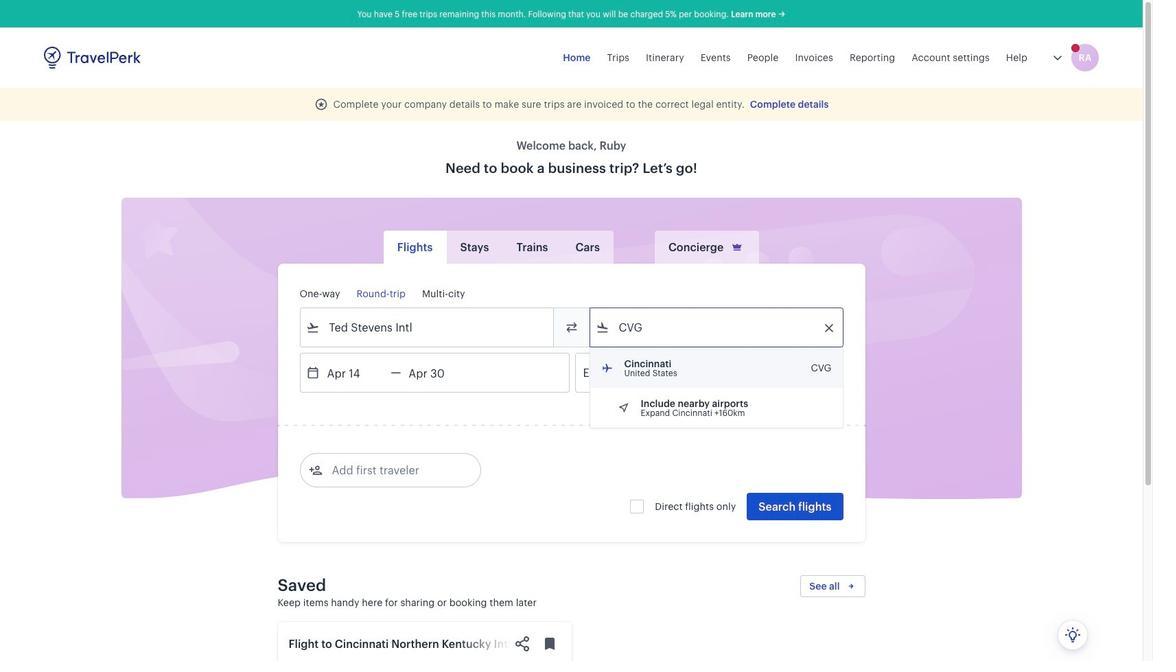Task type: locate. For each thing, give the bounding box(es) containing it.
Add first traveler search field
[[322, 459, 465, 481]]

Depart text field
[[320, 354, 391, 392]]

Return text field
[[401, 354, 473, 392]]

From search field
[[320, 317, 535, 339]]

To search field
[[609, 317, 825, 339]]



Task type: vqa. For each thing, say whether or not it's contained in the screenshot.
American Airlines icon
no



